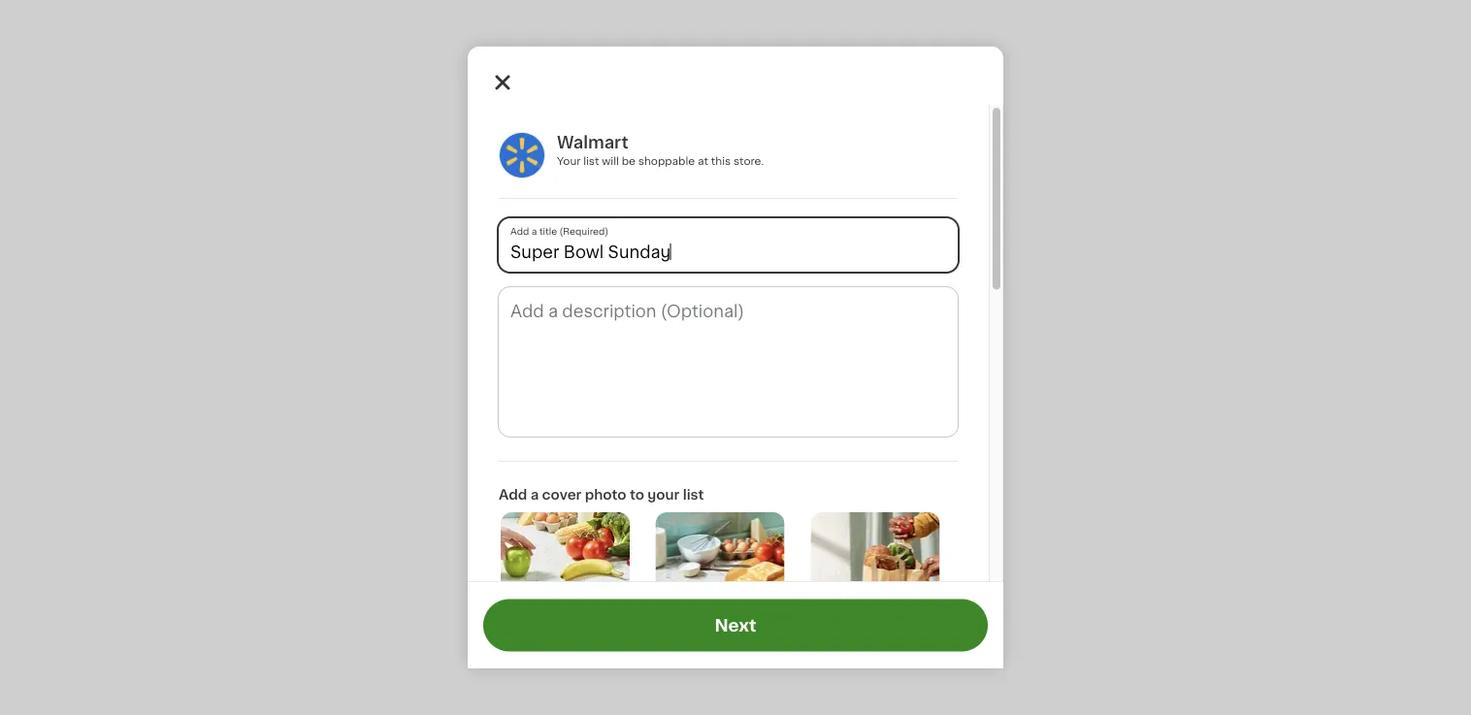 Task type: vqa. For each thing, say whether or not it's contained in the screenshot.
Breakfast link
no



Task type: describe. For each thing, give the bounding box(es) containing it.
shoppable
[[638, 156, 695, 166]]

next
[[715, 617, 757, 634]]

1 horizontal spatial list
[[683, 488, 704, 502]]

will
[[602, 156, 619, 166]]

a keyboard, mouse, notebook, cup of pencils, wire cable. image
[[501, 617, 630, 710]]

walmart
[[557, 134, 629, 151]]

store.
[[734, 156, 764, 166]]

cover
[[542, 488, 582, 502]]

a table with people sitting around it with a bowl of potato chips, doritos, and cheetos. image
[[811, 617, 940, 710]]

this
[[711, 156, 731, 166]]

your
[[648, 488, 680, 502]]

a small bottle of milk, a bowl and a whisk, a carton of 6 eggs, a bunch of tomatoes on the vine, sliced cheese, a head of lettuce, and a loaf of bread. image
[[656, 512, 785, 606]]

a person holding a tomato and a grocery bag with a baguette and vegetables. image
[[811, 512, 940, 606]]



Task type: locate. For each thing, give the bounding box(es) containing it.
list_add_items dialog
[[468, 47, 1004, 715]]

list right your
[[683, 488, 704, 502]]

a
[[531, 488, 539, 502]]

Add a title (Required) text field
[[499, 218, 958, 272]]

photo
[[585, 488, 627, 502]]

list inside walmart your list will be shoppable at this store.
[[583, 156, 599, 166]]

next button
[[483, 599, 988, 652]]

add a cover photo to your list
[[499, 488, 704, 502]]

list
[[583, 156, 599, 166], [683, 488, 704, 502]]

your
[[557, 156, 581, 166]]

0 vertical spatial list
[[583, 156, 599, 166]]

0 horizontal spatial list
[[583, 156, 599, 166]]

list down walmart
[[583, 156, 599, 166]]

walmart your list will be shoppable at this store.
[[557, 134, 764, 166]]

at
[[698, 156, 708, 166]]

a person touching an apple, a banana, a bunch of tomatoes, and an assortment of other vegetables on a counter. image
[[501, 512, 630, 606]]

add
[[499, 488, 527, 502]]

to
[[630, 488, 644, 502]]

None text field
[[499, 287, 958, 437]]

1 vertical spatial list
[[683, 488, 704, 502]]

a tabletop of makeup, skincare, and beauty products. image
[[656, 617, 785, 710]]

walmart logo image
[[499, 132, 545, 179]]

be
[[622, 156, 636, 166]]



